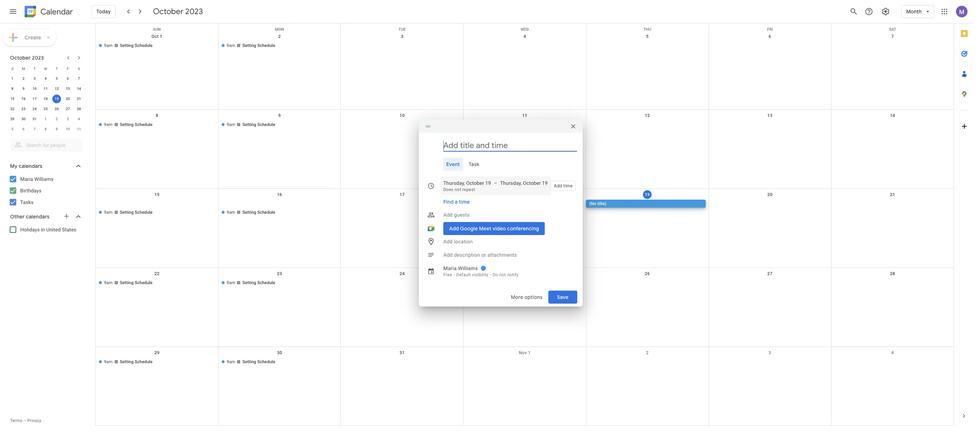 Task type: vqa. For each thing, say whether or not it's contained in the screenshot.


Task type: locate. For each thing, give the bounding box(es) containing it.
26
[[55, 107, 59, 111], [645, 271, 650, 276]]

november 1 element
[[41, 115, 50, 124]]

25
[[44, 107, 48, 111]]

maria up the birthdays
[[20, 176, 33, 182]]

1 horizontal spatial 31
[[400, 350, 405, 356]]

1 vertical spatial 28
[[891, 271, 896, 276]]

find a time button
[[441, 195, 473, 208]]

1 horizontal spatial t
[[56, 67, 58, 71]]

row containing oct 1
[[96, 31, 955, 110]]

0 vertical spatial 21
[[77, 97, 81, 101]]

calendars
[[19, 163, 42, 169], [26, 214, 50, 220]]

1 right oct
[[160, 34, 162, 39]]

1 vertical spatial 2023
[[32, 55, 44, 61]]

row group containing 1
[[7, 74, 85, 134]]

11 inside grid
[[523, 113, 528, 118]]

7
[[892, 34, 895, 39], [78, 77, 80, 81], [34, 127, 36, 131]]

row
[[96, 23, 955, 32], [96, 31, 955, 110], [7, 64, 85, 74], [7, 74, 85, 84], [7, 84, 85, 94], [7, 94, 85, 104], [7, 104, 85, 114], [96, 110, 955, 189], [7, 114, 85, 124], [7, 124, 85, 134], [96, 189, 955, 268], [96, 268, 955, 347], [96, 347, 955, 426]]

1 vertical spatial not
[[500, 272, 506, 277]]

1 horizontal spatial 29
[[155, 350, 160, 356]]

18 element
[[41, 95, 50, 103]]

14 for october 2023
[[77, 87, 81, 91]]

5 down thu
[[647, 34, 649, 39]]

18
[[44, 97, 48, 101], [523, 192, 528, 197]]

2 horizontal spatial 11
[[523, 113, 528, 118]]

22 inside grid
[[155, 271, 160, 276]]

2 horizontal spatial 5
[[647, 34, 649, 39]]

17
[[33, 97, 37, 101], [400, 192, 405, 197]]

12 inside 12 element
[[55, 87, 59, 91]]

19 cell
[[51, 94, 62, 104]]

8 inside grid
[[156, 113, 158, 118]]

not right 'does'
[[455, 187, 462, 192]]

11 down november 4 element
[[77, 127, 81, 131]]

0 vertical spatial time
[[564, 183, 573, 189]]

calendar heading
[[39, 7, 73, 17]]

0 horizontal spatial 10
[[33, 87, 37, 91]]

19 left add time
[[542, 180, 548, 186]]

1 horizontal spatial 16
[[277, 192, 282, 197]]

0 vertical spatial 22
[[10, 107, 14, 111]]

11 up add title and time text box
[[523, 113, 528, 118]]

12 inside grid
[[645, 113, 650, 118]]

november 5 element
[[8, 125, 17, 134]]

s left m
[[11, 67, 14, 71]]

1 vertical spatial 27
[[768, 271, 773, 276]]

add other calendars image
[[63, 213, 70, 220]]

7 up 14 element
[[78, 77, 80, 81]]

1 horizontal spatial 10
[[66, 127, 70, 131]]

other
[[10, 214, 25, 220]]

0 vertical spatial 27
[[66, 107, 70, 111]]

october up the repeat
[[467, 180, 484, 186]]

0 vertical spatial 5
[[647, 34, 649, 39]]

10 for october 2023
[[33, 87, 37, 91]]

1 vertical spatial williams
[[458, 265, 478, 271]]

1 horizontal spatial 9
[[56, 127, 58, 131]]

2
[[278, 34, 281, 39], [22, 77, 25, 81], [56, 117, 58, 121], [647, 350, 649, 356]]

0 horizontal spatial tab list
[[425, 158, 577, 171]]

add guests button
[[441, 208, 577, 221]]

s
[[11, 67, 14, 71], [78, 67, 80, 71]]

0 vertical spatial calendars
[[19, 163, 42, 169]]

2 vertical spatial 8
[[45, 127, 47, 131]]

None search field
[[0, 136, 90, 152]]

12
[[55, 87, 59, 91], [645, 113, 650, 118]]

nov 1
[[519, 350, 531, 356]]

0 horizontal spatial 26
[[55, 107, 59, 111]]

23
[[21, 107, 26, 111], [277, 271, 282, 276]]

1 vertical spatial maria
[[444, 265, 457, 271]]

14 inside grid
[[891, 113, 896, 118]]

0 horizontal spatial s
[[11, 67, 14, 71]]

november 8 element
[[41, 125, 50, 134]]

1 horizontal spatial 5
[[56, 77, 58, 81]]

task
[[469, 161, 480, 167]]

7 down the 31 element
[[34, 127, 36, 131]]

october 2023 up m
[[10, 55, 44, 61]]

0 horizontal spatial 31
[[33, 117, 37, 121]]

0 horizontal spatial 7
[[34, 127, 36, 131]]

1 vertical spatial 22
[[155, 271, 160, 276]]

10 inside grid
[[400, 113, 405, 118]]

calendars inside other calendars dropdown button
[[26, 214, 50, 220]]

default
[[457, 272, 471, 277]]

1 vertical spatial –
[[23, 418, 26, 423]]

0 horizontal spatial 12
[[55, 87, 59, 91]]

1 vertical spatial 13
[[768, 113, 773, 118]]

november 10 element
[[64, 125, 72, 134]]

add for add location
[[444, 239, 453, 244]]

2 s from the left
[[78, 67, 80, 71]]

14 inside "row group"
[[77, 87, 81, 91]]

0 vertical spatial 2023
[[185, 7, 203, 17]]

30 inside the october 2023 grid
[[21, 117, 26, 121]]

tue
[[399, 27, 406, 32]]

29 for nov 1
[[155, 350, 160, 356]]

williams inside my calendars list
[[34, 176, 54, 182]]

2 horizontal spatial 6
[[769, 34, 772, 39]]

0 horizontal spatial 9
[[22, 87, 25, 91]]

0 horizontal spatial 11
[[44, 87, 48, 91]]

cell
[[341, 42, 464, 50], [464, 42, 587, 50], [709, 42, 832, 50], [832, 42, 955, 50], [341, 121, 464, 129], [464, 121, 587, 129], [587, 121, 709, 129], [832, 121, 955, 129], [341, 200, 464, 217], [464, 200, 587, 217], [709, 200, 832, 217], [341, 279, 464, 288], [464, 279, 587, 288], [587, 279, 709, 288], [341, 358, 464, 367], [464, 358, 587, 367], [587, 358, 709, 367]]

0 vertical spatial 10
[[33, 87, 37, 91]]

21 element
[[75, 95, 83, 103]]

6 for 1
[[67, 77, 69, 81]]

grid containing oct 1
[[95, 23, 955, 426]]

19 left to element
[[486, 180, 491, 186]]

0 horizontal spatial 20
[[66, 97, 70, 101]]

november 3 element
[[64, 115, 72, 124]]

0 vertical spatial 26
[[55, 107, 59, 111]]

31 inside "row group"
[[33, 117, 37, 121]]

19 inside 19, today element
[[55, 97, 59, 101]]

24 element
[[30, 105, 39, 113]]

t
[[34, 67, 36, 71], [56, 67, 58, 71]]

1 horizontal spatial 12
[[645, 113, 650, 118]]

31 for 1
[[33, 117, 37, 121]]

26 inside the october 2023 grid
[[55, 107, 59, 111]]

0 horizontal spatial williams
[[34, 176, 54, 182]]

0 horizontal spatial 21
[[77, 97, 81, 101]]

setting schedule
[[120, 43, 153, 48], [243, 43, 275, 48], [120, 122, 153, 127], [243, 122, 275, 127], [120, 210, 153, 215], [243, 210, 275, 215], [120, 280, 153, 285], [243, 280, 275, 285], [120, 360, 153, 365], [243, 360, 275, 365]]

3
[[401, 34, 404, 39], [34, 77, 36, 81], [67, 117, 69, 121], [769, 350, 772, 356]]

19 up (no title) button
[[645, 192, 650, 197]]

privacy link
[[27, 418, 41, 423]]

october 2023
[[153, 7, 203, 17], [10, 55, 44, 61]]

other calendars
[[10, 214, 50, 220]]

2 vertical spatial 9
[[56, 127, 58, 131]]

0 horizontal spatial 2023
[[32, 55, 44, 61]]

5 up 12 element
[[56, 77, 58, 81]]

add
[[554, 183, 563, 189], [444, 212, 453, 218], [444, 239, 453, 244], [444, 252, 453, 258]]

5 for 1
[[56, 77, 58, 81]]

0 vertical spatial 24
[[33, 107, 37, 111]]

add inside button
[[554, 183, 563, 189]]

13 for october 2023
[[66, 87, 70, 91]]

maria williams up default
[[444, 265, 478, 271]]

setting
[[120, 43, 134, 48], [243, 43, 256, 48], [120, 122, 134, 127], [243, 122, 256, 127], [120, 210, 134, 215], [243, 210, 256, 215], [120, 280, 134, 285], [243, 280, 256, 285], [120, 360, 134, 365], [243, 360, 256, 365]]

1 vertical spatial 15
[[155, 192, 160, 197]]

1 horizontal spatial 23
[[277, 271, 282, 276]]

0 horizontal spatial –
[[23, 418, 26, 423]]

october up m
[[10, 55, 31, 61]]

25 element
[[41, 105, 50, 113]]

0 horizontal spatial time
[[459, 199, 470, 205]]

1 vertical spatial 24
[[400, 271, 405, 276]]

t left w
[[34, 67, 36, 71]]

2 horizontal spatial 10
[[400, 113, 405, 118]]

28 inside grid
[[891, 271, 896, 276]]

calendars inside my calendars dropdown button
[[19, 163, 42, 169]]

7 down the sat
[[892, 34, 895, 39]]

1 vertical spatial 29
[[155, 350, 160, 356]]

0 horizontal spatial 18
[[44, 97, 48, 101]]

0 horizontal spatial 28
[[77, 107, 81, 111]]

27
[[66, 107, 70, 111], [768, 271, 773, 276]]

0 vertical spatial 30
[[21, 117, 26, 121]]

22
[[10, 107, 14, 111], [155, 271, 160, 276]]

calendars right my
[[19, 163, 42, 169]]

0 horizontal spatial 22
[[10, 107, 14, 111]]

1 vertical spatial 20
[[768, 192, 773, 197]]

1 horizontal spatial –
[[494, 180, 498, 186]]

0 horizontal spatial 5
[[11, 127, 13, 131]]

0 horizontal spatial 17
[[33, 97, 37, 101]]

add guests
[[444, 212, 470, 218]]

1 horizontal spatial 28
[[891, 271, 896, 276]]

15
[[10, 97, 14, 101], [155, 192, 160, 197]]

0 vertical spatial maria
[[20, 176, 33, 182]]

month
[[907, 8, 922, 15]]

9
[[22, 87, 25, 91], [278, 113, 281, 118], [56, 127, 58, 131]]

19 down 12 element
[[55, 97, 59, 101]]

tab list
[[955, 23, 975, 406], [425, 158, 577, 171]]

31 inside grid
[[400, 350, 405, 356]]

october 2023 up the sun
[[153, 7, 203, 17]]

williams
[[34, 176, 54, 182], [458, 265, 478, 271]]

t left f at the left top of the page
[[56, 67, 58, 71]]

1 vertical spatial 5
[[56, 77, 58, 81]]

1 t from the left
[[34, 67, 36, 71]]

5 down 29 element
[[11, 127, 13, 131]]

1
[[160, 34, 162, 39], [11, 77, 13, 81], [45, 117, 47, 121], [528, 350, 531, 356]]

1 horizontal spatial thursday,
[[501, 180, 522, 186]]

location
[[454, 239, 473, 244]]

schedule
[[135, 43, 153, 48], [257, 43, 275, 48], [135, 122, 153, 127], [257, 122, 275, 127], [135, 210, 153, 215], [257, 210, 275, 215], [135, 280, 153, 285], [257, 280, 275, 285], [135, 360, 153, 365], [257, 360, 275, 365]]

add inside dropdown button
[[444, 212, 453, 218]]

10 for sun
[[400, 113, 405, 118]]

5
[[647, 34, 649, 39], [56, 77, 58, 81], [11, 127, 13, 131]]

11 for sun
[[523, 113, 528, 118]]

grid
[[95, 23, 955, 426]]

20 inside grid
[[66, 97, 70, 101]]

add for add description or attachments
[[444, 252, 453, 258]]

s right f at the left top of the page
[[78, 67, 80, 71]]

row containing sun
[[96, 23, 955, 32]]

1 vertical spatial 18
[[523, 192, 528, 197]]

2 horizontal spatial 7
[[892, 34, 895, 39]]

1 vertical spatial 17
[[400, 192, 405, 197]]

maria williams up the birthdays
[[20, 176, 54, 182]]

0 horizontal spatial maria
[[20, 176, 33, 182]]

–
[[494, 180, 498, 186], [23, 418, 26, 423]]

united
[[46, 227, 61, 233]]

0 vertical spatial maria williams
[[20, 176, 54, 182]]

15 element
[[8, 95, 17, 103]]

my
[[10, 163, 17, 169]]

1 vertical spatial 23
[[277, 271, 282, 276]]

0 vertical spatial 9
[[22, 87, 25, 91]]

31 for nov 1
[[400, 350, 405, 356]]

6 down f at the left top of the page
[[67, 77, 69, 81]]

maria up 'free'
[[444, 265, 457, 271]]

0 vertical spatial 11
[[44, 87, 48, 91]]

maria williams
[[20, 176, 54, 182], [444, 265, 478, 271]]

event button
[[444, 158, 463, 171]]

31
[[33, 117, 37, 121], [400, 350, 405, 356]]

oct 1
[[152, 34, 162, 39]]

10
[[33, 87, 37, 91], [400, 113, 405, 118], [66, 127, 70, 131]]

maria williams inside my calendars list
[[20, 176, 54, 182]]

add for add time
[[554, 183, 563, 189]]

13 inside "row group"
[[66, 87, 70, 91]]

14
[[77, 87, 81, 91], [891, 113, 896, 118]]

create button
[[3, 29, 56, 46]]

1 vertical spatial 6
[[67, 77, 69, 81]]

november 7 element
[[30, 125, 39, 134]]

1 horizontal spatial 2023
[[185, 7, 203, 17]]

in
[[41, 227, 45, 233]]

row containing 5
[[7, 124, 85, 134]]

1 vertical spatial time
[[459, 199, 470, 205]]

0 vertical spatial –
[[494, 180, 498, 186]]

row containing s
[[7, 64, 85, 74]]

not right do
[[500, 272, 506, 277]]

not
[[455, 187, 462, 192], [500, 272, 506, 277]]

october left add time
[[523, 180, 541, 186]]

11
[[44, 87, 48, 91], [523, 113, 528, 118], [77, 127, 81, 131]]

21
[[77, 97, 81, 101], [891, 192, 896, 197]]

thursday, up 'does'
[[444, 180, 465, 186]]

1 vertical spatial 7
[[78, 77, 80, 81]]

16 inside grid
[[277, 192, 282, 197]]

23 element
[[19, 105, 28, 113]]

12 for sun
[[645, 113, 650, 118]]

13 inside grid
[[768, 113, 773, 118]]

1 right nov
[[528, 350, 531, 356]]

1 thursday, from the left
[[444, 180, 465, 186]]

2 vertical spatial 5
[[11, 127, 13, 131]]

2 t from the left
[[56, 67, 58, 71]]

0 horizontal spatial 23
[[21, 107, 26, 111]]

1 vertical spatial 21
[[891, 192, 896, 197]]

5 inside november 5 element
[[11, 127, 13, 131]]

9 inside grid
[[278, 113, 281, 118]]

9am
[[104, 43, 113, 48], [227, 43, 235, 48], [104, 122, 113, 127], [227, 122, 235, 127], [104, 210, 113, 215], [227, 210, 235, 215], [104, 280, 113, 285], [227, 280, 235, 285], [104, 360, 113, 365], [227, 360, 235, 365]]

13
[[66, 87, 70, 91], [768, 113, 773, 118]]

26 element
[[52, 105, 61, 113]]

october
[[153, 7, 184, 17], [10, 55, 31, 61], [467, 180, 484, 186], [523, 180, 541, 186]]

row group
[[7, 74, 85, 134]]

20
[[66, 97, 70, 101], [768, 192, 773, 197]]

6 down fri
[[769, 34, 772, 39]]

create
[[25, 34, 41, 41]]

0 horizontal spatial 14
[[77, 87, 81, 91]]

0 vertical spatial 16
[[21, 97, 26, 101]]

6 inside grid
[[769, 34, 772, 39]]

29 for 1
[[10, 117, 14, 121]]

2023
[[185, 7, 203, 17], [32, 55, 44, 61]]

29 inside "row group"
[[10, 117, 14, 121]]

7 inside grid
[[892, 34, 895, 39]]

18 inside grid
[[523, 192, 528, 197]]

1 vertical spatial 8
[[156, 113, 158, 118]]

1 down 25 "element" on the left
[[45, 117, 47, 121]]

williams up default
[[458, 265, 478, 271]]

time
[[564, 183, 573, 189], [459, 199, 470, 205]]

0 horizontal spatial 30
[[21, 117, 26, 121]]

my calendars button
[[1, 160, 90, 172]]

21 inside grid
[[891, 192, 896, 197]]

19
[[55, 97, 59, 101], [486, 180, 491, 186], [542, 180, 548, 186], [645, 192, 650, 197]]

18 down the 11 element
[[44, 97, 48, 101]]

1 vertical spatial october 2023
[[10, 55, 44, 61]]

24
[[33, 107, 37, 111], [400, 271, 405, 276]]

11 up 18 element
[[44, 87, 48, 91]]

28 element
[[75, 105, 83, 113]]

1 horizontal spatial 21
[[891, 192, 896, 197]]

1 vertical spatial 12
[[645, 113, 650, 118]]

calendars up in
[[26, 214, 50, 220]]

29 inside grid
[[155, 350, 160, 356]]

maria
[[20, 176, 33, 182], [444, 265, 457, 271]]

18 inside "row group"
[[44, 97, 48, 101]]

main drawer image
[[9, 7, 17, 16]]

Add title and time text field
[[444, 140, 577, 151]]

terms
[[10, 418, 22, 423]]

6 down 30 element
[[22, 127, 25, 131]]

1 vertical spatial calendars
[[26, 214, 50, 220]]

thursday,
[[444, 180, 465, 186], [501, 180, 522, 186]]

0 vertical spatial 23
[[21, 107, 26, 111]]

2 vertical spatial 7
[[34, 127, 36, 131]]

0 vertical spatial 13
[[66, 87, 70, 91]]

(no title)
[[590, 201, 607, 206]]

16 inside 16 element
[[21, 97, 26, 101]]

thursday, right to element
[[501, 180, 522, 186]]

30
[[21, 117, 26, 121], [277, 350, 282, 356]]

16 element
[[19, 95, 28, 103]]

17 inside 17 element
[[33, 97, 37, 101]]

0 vertical spatial 15
[[10, 97, 14, 101]]

24 inside the october 2023 grid
[[33, 107, 37, 111]]

november 11 element
[[75, 125, 83, 134]]

1 vertical spatial 11
[[523, 113, 528, 118]]

18 up add guests dropdown button
[[523, 192, 528, 197]]

add for add guests
[[444, 212, 453, 218]]

november 6 element
[[19, 125, 28, 134]]

williams down my calendars dropdown button
[[34, 176, 54, 182]]



Task type: describe. For each thing, give the bounding box(es) containing it.
oct
[[152, 34, 159, 39]]

settings menu image
[[882, 7, 891, 16]]

birthdays
[[20, 188, 41, 194]]

1 horizontal spatial time
[[564, 183, 573, 189]]

22 element
[[8, 105, 17, 113]]

calendar
[[40, 7, 73, 17]]

notify
[[507, 272, 519, 277]]

add description or attachments
[[444, 252, 517, 258]]

or
[[482, 252, 487, 258]]

repeat
[[463, 187, 476, 192]]

10 inside row
[[66, 127, 70, 131]]

1 horizontal spatial williams
[[458, 265, 478, 271]]

free
[[444, 272, 452, 277]]

(no
[[590, 201, 597, 206]]

0 horizontal spatial october 2023
[[10, 55, 44, 61]]

1 horizontal spatial not
[[500, 272, 506, 277]]

month button
[[902, 3, 935, 20]]

11 for october 2023
[[44, 87, 48, 91]]

holidays
[[20, 227, 40, 233]]

7 for oct 1
[[892, 34, 895, 39]]

f
[[67, 67, 69, 71]]

21 inside "row group"
[[77, 97, 81, 101]]

31 element
[[30, 115, 39, 124]]

states
[[62, 227, 76, 233]]

1 horizontal spatial october 2023
[[153, 7, 203, 17]]

6 for oct 1
[[769, 34, 772, 39]]

today button
[[92, 3, 116, 20]]

tasks
[[20, 199, 34, 205]]

holidays in united states
[[20, 227, 76, 233]]

14 element
[[75, 85, 83, 93]]

guests
[[454, 212, 470, 218]]

other calendars button
[[1, 211, 90, 223]]

29 element
[[8, 115, 17, 124]]

30 element
[[19, 115, 28, 124]]

19, today element
[[52, 95, 61, 103]]

1 horizontal spatial tab list
[[955, 23, 975, 406]]

9 inside row
[[56, 127, 58, 131]]

do not notify
[[493, 272, 519, 277]]

1 horizontal spatial maria
[[444, 265, 457, 271]]

1 up 15 element at the left top
[[11, 77, 13, 81]]

2 thursday, from the left
[[501, 180, 522, 186]]

9 for october 2023
[[22, 87, 25, 91]]

november 2 element
[[52, 115, 61, 124]]

8 for sun
[[156, 113, 158, 118]]

12 element
[[52, 85, 61, 93]]

a
[[455, 199, 458, 205]]

thursday, october 19 – thursday, october 19 does not repeat
[[444, 180, 548, 192]]

tab list containing event
[[425, 158, 577, 171]]

does
[[444, 187, 454, 192]]

october up the sun
[[153, 7, 184, 17]]

20 element
[[64, 95, 72, 103]]

13 for sun
[[768, 113, 773, 118]]

11 element
[[41, 85, 50, 93]]

attachments
[[488, 252, 517, 258]]

sun
[[153, 27, 161, 32]]

find
[[444, 199, 454, 205]]

thu
[[644, 27, 652, 32]]

13 element
[[64, 85, 72, 93]]

default visibility
[[457, 272, 489, 277]]

today
[[96, 8, 111, 15]]

(no title) button
[[586, 200, 706, 208]]

maria inside my calendars list
[[20, 176, 33, 182]]

23 inside grid
[[21, 107, 26, 111]]

19 inside grid
[[645, 192, 650, 197]]

task button
[[466, 158, 483, 171]]

17 inside grid
[[400, 192, 405, 197]]

27 inside "row group"
[[66, 107, 70, 111]]

row containing 1
[[7, 74, 85, 84]]

add location
[[444, 239, 473, 244]]

1 horizontal spatial 24
[[400, 271, 405, 276]]

8 inside row
[[45, 127, 47, 131]]

27 inside grid
[[768, 271, 773, 276]]

description
[[454, 252, 480, 258]]

5 for oct 1
[[647, 34, 649, 39]]

22 inside "row group"
[[10, 107, 14, 111]]

calendars for my calendars
[[19, 163, 42, 169]]

title)
[[598, 201, 607, 206]]

fri
[[768, 27, 774, 32]]

9 for sun
[[278, 113, 281, 118]]

m
[[22, 67, 25, 71]]

terms link
[[10, 418, 22, 423]]

not inside thursday, october 19 – thursday, october 19 does not repeat
[[455, 187, 462, 192]]

28 inside "row group"
[[77, 107, 81, 111]]

my calendars
[[10, 163, 42, 169]]

17 element
[[30, 95, 39, 103]]

1 horizontal spatial maria williams
[[444, 265, 478, 271]]

12 for october 2023
[[55, 87, 59, 91]]

0 horizontal spatial 6
[[22, 127, 25, 131]]

w
[[44, 67, 47, 71]]

1 vertical spatial 26
[[645, 271, 650, 276]]

– inside thursday, october 19 – thursday, october 19 does not repeat
[[494, 180, 498, 186]]

1 horizontal spatial 20
[[768, 192, 773, 197]]

15 inside grid
[[155, 192, 160, 197]]

27 element
[[64, 105, 72, 113]]

mon
[[275, 27, 284, 32]]

1 s from the left
[[11, 67, 14, 71]]

1 horizontal spatial 11
[[77, 127, 81, 131]]

do
[[493, 272, 499, 277]]

14 for sun
[[891, 113, 896, 118]]

7 for 1
[[78, 77, 80, 81]]

wed
[[521, 27, 529, 32]]

30 for nov 1
[[277, 350, 282, 356]]

my calendars list
[[1, 173, 90, 208]]

add time button
[[551, 181, 576, 191]]

find a time
[[444, 199, 470, 205]]

add time
[[554, 183, 573, 189]]

calendar element
[[23, 4, 73, 20]]

october 2023 grid
[[7, 64, 85, 134]]

november 4 element
[[75, 115, 83, 124]]

visibility
[[472, 272, 489, 277]]

30 for 1
[[21, 117, 26, 121]]

terms – privacy
[[10, 418, 41, 423]]

to element
[[494, 179, 498, 187]]

10 element
[[30, 85, 39, 93]]

calendars for other calendars
[[26, 214, 50, 220]]

privacy
[[27, 418, 41, 423]]

november 9 element
[[52, 125, 61, 134]]

nov
[[519, 350, 527, 356]]

sat
[[890, 27, 897, 32]]

event
[[447, 161, 460, 167]]

8 for october 2023
[[11, 87, 13, 91]]

Search for people text field
[[14, 139, 78, 152]]

15 inside "row group"
[[10, 97, 14, 101]]



